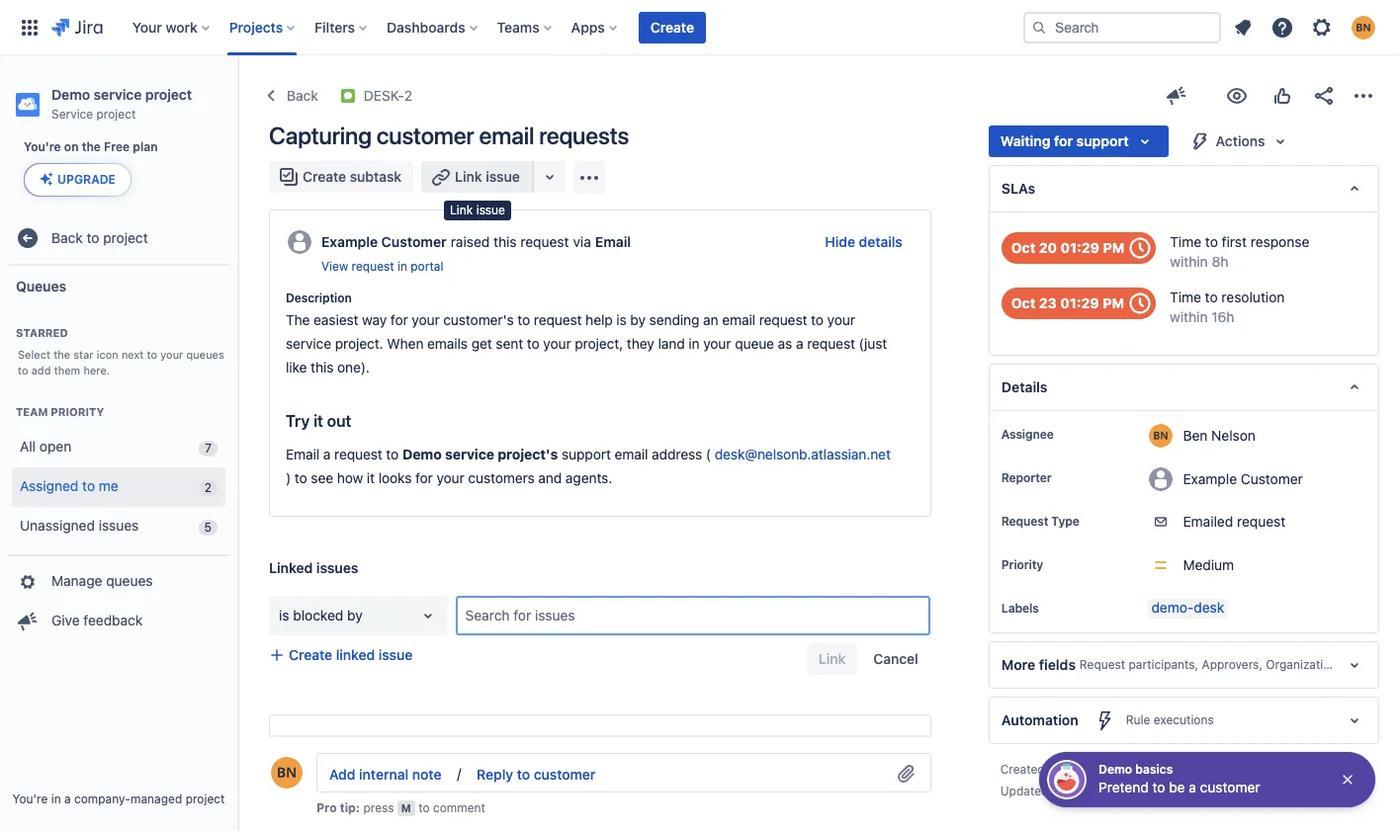 Task type: describe. For each thing, give the bounding box(es) containing it.
details element
[[989, 364, 1380, 411]]

your
[[132, 18, 162, 35]]

assignee pin to top. only you can see pinned fields. image
[[1058, 427, 1074, 443]]

example customer
[[1183, 470, 1303, 487]]

try it out
[[286, 412, 351, 430]]

0 horizontal spatial customer
[[377, 122, 474, 149]]

reporter
[[1002, 471, 1052, 486]]

to inside time to resolution within 16h
[[1205, 289, 1218, 306]]

your inside ) to see how it looks for your customers and agents.
[[437, 470, 465, 487]]

0 vertical spatial in
[[398, 259, 407, 274]]

2 vertical spatial email
[[615, 446, 648, 463]]

vote options: no one has voted for this issue yet. image
[[1271, 84, 1295, 108]]

project up free
[[96, 107, 136, 122]]

more
[[1002, 657, 1036, 674]]

actions image
[[1352, 84, 1376, 108]]

1 horizontal spatial requests
[[539, 122, 629, 149]]

within inside time to resolution within 16h
[[1170, 309, 1208, 325]]

notifications image
[[1231, 15, 1255, 39]]

queues inside the starred select the star icon next to your queues to add them here.
[[186, 348, 224, 361]]

first
[[1222, 233, 1247, 250]]

to inside 'demo basics pretend to be a customer'
[[1153, 779, 1165, 796]]

dashboards button
[[381, 11, 485, 43]]

assigned to me
[[20, 478, 118, 495]]

teams button
[[491, 11, 559, 43]]

demo for demo basics
[[1099, 762, 1133, 777]]

within 8h button
[[1170, 252, 1229, 272]]

hide details
[[825, 233, 903, 250]]

project.
[[335, 335, 383, 352]]

is inside the easiest way for your customer's to request help is by sending an email request to your service project. when emails get sent to your project, they land in your queue as a request (just like this one).
[[616, 312, 627, 328]]

7
[[205, 441, 212, 455]]

example customer raised this request via email
[[321, 233, 631, 250]]

dashboards
[[387, 18, 465, 35]]

details
[[1002, 379, 1048, 396]]

add internal note button
[[317, 759, 453, 791]]

they
[[627, 335, 654, 352]]

request left "via"
[[521, 233, 569, 250]]

0 horizontal spatial support
[[562, 446, 611, 463]]

appswitcher icon image
[[18, 15, 42, 39]]

(just
[[859, 335, 887, 352]]

email a request to demo service project's support email address ( desk@nelsonb.atlassian.net
[[286, 446, 891, 463]]

to up sent
[[518, 312, 530, 328]]

similar
[[286, 739, 331, 756]]

)
[[286, 470, 291, 487]]

profile image of ben nelson image
[[271, 758, 303, 789]]

banner containing your work
[[0, 0, 1399, 55]]

more fields element
[[989, 642, 1380, 689]]

help image
[[1271, 15, 1295, 39]]

the
[[286, 312, 310, 328]]

to right m
[[419, 801, 430, 816]]

oct for oct 20 01:29 pm
[[1011, 239, 1036, 256]]

0 vertical spatial 2023
[[1117, 763, 1146, 777]]

in inside the easiest way for your customer's to request help is by sending an email request to your service project. when emails get sent to your project, they land in your queue as a request (just like this one).
[[689, 335, 700, 352]]

customer for example customer raised this request via email
[[381, 233, 447, 250]]

give feedback
[[51, 612, 143, 629]]

as
[[778, 335, 792, 352]]

a left 'company-'
[[64, 792, 71, 807]]

starred group
[[8, 306, 229, 384]]

easiest
[[314, 312, 358, 328]]

emailed
[[1183, 513, 1233, 530]]

an
[[703, 312, 718, 328]]

the for select
[[54, 348, 70, 361]]

pm right 23
[[1103, 295, 1125, 312]]

Linked issues text field
[[465, 606, 469, 626]]

to down upgrade
[[87, 229, 99, 246]]

hide
[[825, 233, 855, 250]]

see
[[311, 470, 333, 487]]

20
[[1039, 239, 1057, 256]]

23
[[1039, 295, 1057, 312]]

upgrade
[[57, 172, 116, 187]]

create subtask
[[303, 168, 402, 185]]

email inside the easiest way for your customer's to request help is by sending an email request to your service project. when emails get sent to your project, they land in your queue as a request (just like this one).
[[722, 312, 756, 328]]

teams
[[497, 18, 540, 35]]

1 vertical spatial 19,
[[1101, 784, 1117, 799]]

0 horizontal spatial by
[[347, 607, 363, 624]]

demo service project service project
[[51, 86, 192, 122]]

capturing
[[269, 122, 372, 149]]

desk-2
[[364, 87, 412, 104]]

manage queues button
[[8, 562, 229, 602]]

project,
[[575, 335, 623, 352]]

your down an
[[703, 335, 731, 352]]

request left "help"
[[534, 312, 582, 328]]

add app image
[[577, 166, 601, 189]]

by inside the easiest way for your customer's to request help is by sending an email request to your service project. when emails get sent to your project, they land in your queue as a request (just like this one).
[[630, 312, 646, 328]]

16h
[[1212, 309, 1235, 325]]

select
[[18, 348, 50, 361]]

assignee
[[1002, 427, 1054, 442]]

2 vertical spatial service
[[445, 446, 494, 463]]

0 vertical spatial issue
[[486, 168, 520, 185]]

5
[[204, 520, 212, 535]]

1:29
[[1164, 763, 1188, 777]]

time for time to first response within 8h
[[1170, 233, 1202, 250]]

group containing manage queues
[[8, 554, 229, 647]]

company-
[[74, 792, 131, 807]]

2 vertical spatial issue
[[379, 647, 413, 664]]

ben
[[1183, 427, 1208, 444]]

you're for you're in a company-managed project
[[12, 792, 48, 807]]

time for time to resolution within 16h
[[1170, 289, 1202, 306]]

create button
[[639, 11, 706, 43]]

team priority
[[16, 405, 104, 418]]

your work button
[[126, 11, 217, 43]]

your down hide
[[827, 312, 855, 328]]

0 vertical spatial this
[[494, 233, 517, 250]]

service
[[51, 107, 93, 122]]

on
[[64, 139, 79, 154]]

slas
[[1002, 180, 1036, 197]]

comment
[[433, 801, 485, 816]]

this inside the easiest way for your customer's to request help is by sending an email request to your service project. when emails get sent to your project, they land in your queue as a request (just like this one).
[[311, 359, 334, 376]]

for right search
[[514, 607, 531, 624]]

1 vertical spatial requests
[[335, 739, 393, 756]]

oct for oct 23 01:29 pm
[[1011, 295, 1036, 312]]

create linked issue
[[289, 647, 413, 664]]

primary element
[[12, 0, 1024, 55]]

time to resolution within 16h
[[1170, 289, 1285, 325]]

oct 20 01:29 pm
[[1011, 239, 1125, 256]]

to inside team priority group
[[82, 478, 95, 495]]

desk
[[1194, 599, 1225, 616]]

1 vertical spatial october
[[1052, 784, 1098, 799]]

view request in portal link
[[321, 258, 443, 275]]

your inside the starred select the star icon next to your queues to add them here.
[[160, 348, 183, 361]]

m
[[401, 802, 411, 815]]

open image
[[416, 604, 440, 628]]

your left project,
[[543, 335, 571, 352]]

apps
[[571, 18, 605, 35]]

service inside demo service project service project
[[94, 86, 142, 103]]

request up how
[[334, 446, 382, 463]]

0 horizontal spatial is
[[279, 607, 289, 624]]

assigned
[[20, 478, 78, 495]]

team priority group
[[8, 384, 229, 554]]

pro
[[316, 801, 337, 816]]

0 vertical spatial 2
[[404, 87, 412, 104]]

issue inside tooltip
[[476, 203, 505, 218]]

work
[[166, 18, 198, 35]]

your profile and settings image
[[1352, 15, 1376, 39]]

01:29 for 20
[[1061, 239, 1100, 256]]

via
[[573, 233, 591, 250]]

/
[[453, 765, 465, 781]]

project right managed
[[186, 792, 225, 807]]

copy link to issue image
[[409, 87, 424, 103]]

raised
[[451, 233, 490, 250]]

waiting
[[1001, 133, 1051, 149]]

filters
[[315, 18, 355, 35]]

to inside button
[[517, 766, 530, 783]]

automation element
[[989, 697, 1380, 745]]

2 horizontal spatial issues
[[535, 607, 575, 624]]

pm right 1:29 on the right of the page
[[1191, 763, 1209, 777]]

capturing customer email requests
[[269, 122, 629, 149]]

the easiest way for your customer's to request help is by sending an email request to your service project. when emails get sent to your project, they land in your queue as a request (just like this one).
[[286, 312, 891, 376]]

) to see how it looks for your customers and agents.
[[286, 446, 895, 487]]

one).
[[337, 359, 370, 376]]

to up looks
[[386, 446, 399, 463]]

create for create linked issue
[[289, 647, 332, 664]]

request left the (just
[[807, 335, 855, 352]]

medium
[[1183, 557, 1234, 574]]

add
[[31, 364, 51, 377]]

how
[[337, 470, 363, 487]]

watch options: you are not watching this issue, 0 people watching image
[[1225, 84, 1249, 108]]

you're on the free plan
[[24, 139, 158, 154]]



Task type: locate. For each thing, give the bounding box(es) containing it.
1 time from the top
[[1170, 233, 1202, 250]]

add attachment image
[[895, 762, 919, 786]]

0 vertical spatial is
[[616, 312, 627, 328]]

1 vertical spatial issues
[[316, 560, 358, 577]]

portal
[[411, 259, 443, 274]]

the right on
[[82, 139, 101, 154]]

to left be
[[1153, 779, 1165, 796]]

to down 'hide details' button
[[811, 312, 824, 328]]

2 inside team priority group
[[204, 480, 212, 495]]

2 horizontal spatial email
[[722, 312, 756, 328]]

1 01:29 from the top
[[1061, 239, 1100, 256]]

1 vertical spatial by
[[347, 607, 363, 624]]

plan
[[133, 139, 158, 154]]

queues inside button
[[106, 573, 153, 590]]

requests
[[539, 122, 629, 149], [335, 739, 393, 756]]

1 horizontal spatial queues
[[186, 348, 224, 361]]

2 up capturing customer email requests
[[404, 87, 412, 104]]

october left pretend
[[1052, 784, 1098, 799]]

within left '16h'
[[1170, 309, 1208, 325]]

within left 8h
[[1170, 253, 1208, 270]]

time inside time to resolution within 16h
[[1170, 289, 1202, 306]]

customer for example customer
[[1241, 470, 1303, 487]]

19, up pretend
[[1097, 763, 1114, 777]]

issues down 'me'
[[99, 517, 139, 534]]

it right how
[[367, 470, 375, 487]]

pm right "20"
[[1103, 239, 1125, 256]]

service inside the easiest way for your customer's to request help is by sending an email request to your service project. when emails get sent to your project, they land in your queue as a request (just like this one).
[[286, 335, 331, 352]]

to up within 16h button
[[1205, 289, 1218, 306]]

link issue inside button
[[455, 168, 520, 185]]

1 vertical spatial 01:29
[[1061, 295, 1100, 312]]

customers
[[468, 470, 535, 487]]

0 vertical spatial by
[[630, 312, 646, 328]]

help
[[586, 312, 613, 328]]

0 vertical spatial clockicon image
[[1125, 232, 1156, 264]]

1 vertical spatial create
[[303, 168, 346, 185]]

0 vertical spatial issues
[[99, 517, 139, 534]]

0 horizontal spatial example
[[321, 233, 378, 250]]

0 vertical spatial support
[[1077, 133, 1129, 149]]

0 horizontal spatial 2
[[204, 480, 212, 495]]

link up 'link issue' tooltip
[[455, 168, 482, 185]]

your right next
[[160, 348, 183, 361]]

1 vertical spatial queues
[[106, 573, 153, 590]]

demo-desk
[[1152, 599, 1225, 616]]

service
[[94, 86, 142, 103], [286, 335, 331, 352], [445, 446, 494, 463]]

0 vertical spatial queues
[[186, 348, 224, 361]]

unassigned issues
[[20, 517, 139, 534]]

clockicon image for oct 23 01:29 pm
[[1125, 288, 1156, 319]]

2023
[[1117, 763, 1146, 777], [1121, 784, 1150, 799]]

projects
[[229, 18, 283, 35]]

the for on
[[82, 139, 101, 154]]

you're in a company-managed project
[[12, 792, 225, 807]]

back to project
[[51, 229, 148, 246]]

requests up add app icon
[[539, 122, 629, 149]]

0 horizontal spatial service
[[94, 86, 142, 103]]

group
[[8, 554, 229, 647]]

agents.
[[566, 470, 612, 487]]

show image
[[879, 732, 911, 764]]

a inside 'demo basics pretend to be a customer'
[[1189, 779, 1197, 796]]

email
[[479, 122, 534, 149], [722, 312, 756, 328], [615, 446, 648, 463]]

1 horizontal spatial email
[[615, 446, 648, 463]]

link issue tooltip
[[444, 201, 511, 220]]

create
[[651, 18, 694, 35], [303, 168, 346, 185], [289, 647, 332, 664]]

oct 23 01:29 pm
[[1011, 295, 1125, 312]]

19, left be
[[1101, 784, 1117, 799]]

for right waiting
[[1054, 133, 1073, 149]]

in left the portal
[[398, 259, 407, 274]]

oct left 23
[[1011, 295, 1036, 312]]

to inside time to first response within 8h
[[1205, 233, 1218, 250]]

linked issues
[[269, 560, 358, 577]]

2 horizontal spatial service
[[445, 446, 494, 463]]

out
[[327, 412, 351, 430]]

link web pages and more image
[[538, 165, 561, 189]]

is blocked by
[[279, 607, 363, 624]]

request down example customer
[[1237, 513, 1286, 530]]

way
[[362, 312, 387, 328]]

0 horizontal spatial in
[[51, 792, 61, 807]]

configure link
[[1252, 757, 1368, 788]]

0 vertical spatial email
[[595, 233, 631, 250]]

give
[[51, 612, 80, 629]]

email right "via"
[[595, 233, 631, 250]]

linked
[[269, 560, 313, 577]]

email left address on the bottom of the page
[[615, 446, 648, 463]]

demo up pretend
[[1099, 762, 1133, 777]]

clockicon image for oct 20 01:29 pm
[[1125, 232, 1156, 264]]

time up within 8h button
[[1170, 233, 1202, 250]]

0 vertical spatial customer
[[381, 233, 447, 250]]

a right as
[[796, 335, 804, 352]]

1 vertical spatial at
[[1153, 784, 1164, 799]]

rule
[[1126, 713, 1150, 728]]

create for create subtask
[[303, 168, 346, 185]]

description
[[286, 291, 352, 306]]

for inside the waiting for support dropdown button
[[1054, 133, 1073, 149]]

your left customers
[[437, 470, 465, 487]]

like
[[286, 359, 307, 376]]

here.
[[83, 364, 110, 377]]

october
[[1048, 763, 1094, 777], [1052, 784, 1098, 799]]

create for create
[[651, 18, 694, 35]]

for right looks
[[415, 470, 433, 487]]

project up plan
[[145, 86, 192, 103]]

issues inside team priority group
[[99, 517, 139, 534]]

the up them
[[54, 348, 70, 361]]

share image
[[1312, 84, 1336, 108]]

1 horizontal spatial support
[[1077, 133, 1129, 149]]

create inside primary element
[[651, 18, 694, 35]]

1 vertical spatial customer
[[1241, 470, 1303, 487]]

2 clockicon image from the top
[[1125, 288, 1156, 319]]

0 vertical spatial create
[[651, 18, 694, 35]]

hide details button
[[813, 226, 915, 258]]

request type
[[1002, 514, 1080, 529]]

0 vertical spatial october
[[1048, 763, 1094, 777]]

link inside button
[[455, 168, 482, 185]]

customer right 3:44
[[1200, 779, 1260, 796]]

support inside dropdown button
[[1077, 133, 1129, 149]]

1 oct from the top
[[1011, 239, 1036, 256]]

link issue up example customer raised this request via email
[[450, 203, 505, 218]]

back up 'queues'
[[51, 229, 83, 246]]

to left the 'add'
[[18, 364, 28, 377]]

1 vertical spatial 2023
[[1121, 784, 1150, 799]]

email right an
[[722, 312, 756, 328]]

for up "when"
[[391, 312, 408, 328]]

example for example customer raised this request via email
[[321, 233, 378, 250]]

it
[[314, 412, 323, 430], [367, 470, 375, 487]]

1 horizontal spatial by
[[630, 312, 646, 328]]

2 time from the top
[[1170, 289, 1202, 306]]

jira image
[[51, 15, 103, 39], [51, 15, 103, 39]]

clockicon image left within 16h button
[[1125, 288, 1156, 319]]

1 horizontal spatial the
[[82, 139, 101, 154]]

service request image
[[340, 88, 356, 104]]

rule executions
[[1126, 713, 1214, 728]]

0 horizontal spatial issues
[[99, 517, 139, 534]]

2
[[404, 87, 412, 104], [204, 480, 212, 495]]

a
[[796, 335, 804, 352], [323, 446, 331, 463], [1189, 779, 1197, 796], [64, 792, 71, 807]]

to left 'me'
[[82, 478, 95, 495]]

0 vertical spatial link
[[455, 168, 482, 185]]

search for issues
[[465, 607, 575, 624]]

for inside the easiest way for your customer's to request help is by sending an email request to your service project. when emails get sent to your project, they land in your queue as a request (just like this one).
[[391, 312, 408, 328]]

1 horizontal spatial customer
[[534, 766, 596, 783]]

customer up the portal
[[381, 233, 447, 250]]

1 horizontal spatial it
[[367, 470, 375, 487]]

and
[[538, 470, 562, 487]]

0 vertical spatial link issue
[[455, 168, 520, 185]]

resolution
[[1222, 289, 1285, 306]]

within inside time to first response within 8h
[[1170, 253, 1208, 270]]

service down the
[[286, 335, 331, 352]]

link issue
[[455, 168, 520, 185], [450, 203, 505, 218]]

1 within from the top
[[1170, 253, 1208, 270]]

issue up 'link issue' tooltip
[[486, 168, 520, 185]]

a inside the easiest way for your customer's to request help is by sending an email request to your service project. when emails get sent to your project, they land in your queue as a request (just like this one).
[[796, 335, 804, 352]]

issue right linked
[[379, 647, 413, 664]]

updated
[[1001, 784, 1049, 799]]

1 vertical spatial 2
[[204, 480, 212, 495]]

link inside tooltip
[[450, 203, 473, 218]]

email up ')'
[[286, 446, 320, 463]]

1 vertical spatial the
[[54, 348, 70, 361]]

starred
[[16, 326, 68, 339]]

1 horizontal spatial is
[[616, 312, 627, 328]]

issues right "linked"
[[316, 560, 358, 577]]

is right "help"
[[616, 312, 627, 328]]

1 horizontal spatial email
[[595, 233, 631, 250]]

in right land at the top
[[689, 335, 700, 352]]

2 vertical spatial create
[[289, 647, 332, 664]]

to up 8h
[[1205, 233, 1218, 250]]

0 vertical spatial demo
[[51, 86, 90, 103]]

1 vertical spatial issue
[[476, 203, 505, 218]]

1 vertical spatial service
[[286, 335, 331, 352]]

demo inside 'demo basics pretend to be a customer'
[[1099, 762, 1133, 777]]

to right reply
[[517, 766, 530, 783]]

2 oct from the top
[[1011, 295, 1036, 312]]

view
[[321, 259, 348, 274]]

2023 up pretend
[[1117, 763, 1146, 777]]

when
[[387, 335, 424, 352]]

demo inside demo service project service project
[[51, 86, 90, 103]]

customer inside 'reply to customer' button
[[534, 766, 596, 783]]

request inside view request in portal link
[[352, 259, 394, 274]]

your up "when"
[[412, 312, 440, 328]]

0 horizontal spatial requests
[[335, 739, 393, 756]]

0 horizontal spatial priority
[[51, 405, 104, 418]]

press
[[363, 801, 394, 816]]

demo-desk link
[[1148, 599, 1229, 619]]

customer down copy link to issue image
[[377, 122, 474, 149]]

issues for linked issues
[[316, 560, 358, 577]]

1 horizontal spatial issues
[[316, 560, 358, 577]]

address
[[652, 446, 702, 463]]

2 horizontal spatial demo
[[1099, 762, 1133, 777]]

1 vertical spatial time
[[1170, 289, 1202, 306]]

1 horizontal spatial service
[[286, 335, 331, 352]]

starred select the star icon next to your queues to add them here.
[[16, 326, 224, 377]]

0 horizontal spatial email
[[286, 446, 320, 463]]

sending
[[649, 312, 700, 328]]

at left 1:29 on the right of the page
[[1150, 763, 1160, 777]]

for inside ) to see how it looks for your customers and agents.
[[415, 470, 433, 487]]

1 horizontal spatial example
[[1183, 470, 1237, 487]]

support right waiting
[[1077, 133, 1129, 149]]

by
[[630, 312, 646, 328], [347, 607, 363, 624]]

in left 'company-'
[[51, 792, 61, 807]]

slas element
[[989, 165, 1380, 213]]

support up agents.
[[562, 446, 611, 463]]

projects button
[[223, 11, 303, 43]]

customer up emailed request
[[1241, 470, 1303, 487]]

pm right 3:44
[[1197, 784, 1215, 799]]

to right ')'
[[295, 470, 307, 487]]

requests up internal
[[335, 739, 393, 756]]

2 vertical spatial demo
[[1099, 762, 1133, 777]]

example for example customer
[[1183, 470, 1237, 487]]

manage
[[51, 573, 102, 590]]

project inside back to project link
[[103, 229, 148, 246]]

1 vertical spatial example
[[1183, 470, 1237, 487]]

1 clockicon image from the top
[[1125, 232, 1156, 264]]

october right the created
[[1048, 763, 1094, 777]]

request up as
[[759, 312, 807, 328]]

back for back to project
[[51, 229, 83, 246]]

automation
[[1002, 712, 1079, 729]]

0 vertical spatial it
[[314, 412, 323, 430]]

0 vertical spatial 19,
[[1097, 763, 1114, 777]]

None text field
[[279, 606, 283, 626]]

close image
[[1340, 772, 1356, 788]]

2 01:29 from the top
[[1061, 295, 1100, 312]]

customer right reply
[[534, 766, 596, 783]]

sent
[[496, 335, 523, 352]]

1 vertical spatial it
[[367, 470, 375, 487]]

banner
[[0, 0, 1399, 55]]

pro tip: press m to comment
[[316, 801, 485, 816]]

0 horizontal spatial email
[[479, 122, 534, 149]]

desk-2 link
[[364, 84, 412, 108]]

executions
[[1154, 713, 1214, 728]]

0 horizontal spatial the
[[54, 348, 70, 361]]

add
[[329, 766, 356, 783]]

to right next
[[147, 348, 157, 361]]

the inside the starred select the star icon next to your queues to add them here.
[[54, 348, 70, 361]]

1 vertical spatial link
[[450, 203, 473, 218]]

settings image
[[1310, 15, 1334, 39]]

0 vertical spatial time
[[1170, 233, 1202, 250]]

19,
[[1097, 763, 1114, 777], [1101, 784, 1117, 799]]

configure
[[1291, 764, 1356, 780]]

pretend
[[1099, 779, 1149, 796]]

email up link issue button
[[479, 122, 534, 149]]

service up free
[[94, 86, 142, 103]]

example up emailed
[[1183, 470, 1237, 487]]

time inside time to first response within 8h
[[1170, 233, 1202, 250]]

create down blocked
[[289, 647, 332, 664]]

queues up the give feedback button
[[106, 573, 153, 590]]

created october 19, 2023 at 1:29 pm updated october 19, 2023 at 3:44 pm
[[1001, 763, 1215, 799]]

1 horizontal spatial in
[[398, 259, 407, 274]]

back for back
[[287, 87, 318, 104]]

1 vertical spatial support
[[562, 446, 611, 463]]

it inside ) to see how it looks for your customers and agents.
[[367, 470, 375, 487]]

by right blocked
[[347, 607, 363, 624]]

reply
[[477, 766, 513, 783]]

this right like
[[311, 359, 334, 376]]

2 within from the top
[[1170, 309, 1208, 325]]

labels
[[1002, 601, 1039, 616]]

1 vertical spatial clockicon image
[[1125, 288, 1156, 319]]

create down capturing
[[303, 168, 346, 185]]

1 horizontal spatial this
[[494, 233, 517, 250]]

1 vertical spatial link issue
[[450, 203, 505, 218]]

clockicon image
[[1125, 232, 1156, 264], [1125, 288, 1156, 319]]

01:29 right "20"
[[1061, 239, 1100, 256]]

desk@nelsonb.atlassian.net link
[[715, 446, 891, 463]]

you're left on
[[24, 139, 61, 154]]

oct left "20"
[[1011, 239, 1036, 256]]

queue
[[735, 335, 774, 352]]

issues for unassigned issues
[[99, 517, 139, 534]]

1 vertical spatial priority
[[1002, 558, 1044, 573]]

is left blocked
[[279, 607, 289, 624]]

upgrade button
[[25, 164, 130, 196]]

queues
[[16, 278, 66, 294]]

1 vertical spatial email
[[286, 446, 320, 463]]

demo for demo service project
[[51, 86, 90, 103]]

unassigned
[[20, 517, 95, 534]]

you're for you're on the free plan
[[24, 139, 61, 154]]

to inside ) to see how it looks for your customers and agents.
[[295, 470, 307, 487]]

priority up labels
[[1002, 558, 1044, 573]]

it right the try
[[314, 412, 323, 430]]

link issue inside tooltip
[[450, 203, 505, 218]]

0 horizontal spatial demo
[[51, 86, 90, 103]]

a up see
[[323, 446, 331, 463]]

1 horizontal spatial demo
[[402, 446, 442, 463]]

link up raised
[[450, 203, 473, 218]]

to right sent
[[527, 335, 540, 352]]

1 vertical spatial back
[[51, 229, 83, 246]]

1 vertical spatial you're
[[12, 792, 48, 807]]

create right apps popup button
[[651, 18, 694, 35]]

emails
[[427, 335, 468, 352]]

0 vertical spatial requests
[[539, 122, 629, 149]]

link issue up 'link issue' tooltip
[[455, 168, 520, 185]]

0 horizontal spatial queues
[[106, 573, 153, 590]]

all
[[20, 438, 36, 455]]

them
[[54, 364, 80, 377]]

sidebar navigation image
[[216, 79, 259, 119]]

1 vertical spatial in
[[689, 335, 700, 352]]

nelson
[[1212, 427, 1256, 444]]

this right raised
[[494, 233, 517, 250]]

by up they
[[630, 312, 646, 328]]

0 vertical spatial example
[[321, 233, 378, 250]]

0 vertical spatial you're
[[24, 139, 61, 154]]

for
[[1054, 133, 1073, 149], [391, 312, 408, 328], [415, 470, 433, 487], [514, 607, 531, 624]]

0 vertical spatial at
[[1150, 763, 1160, 777]]

open
[[39, 438, 71, 455]]

1 vertical spatial is
[[279, 607, 289, 624]]

reply to customer button
[[465, 759, 608, 791]]

0 vertical spatial service
[[94, 86, 142, 103]]

0 horizontal spatial it
[[314, 412, 323, 430]]

search image
[[1031, 19, 1047, 35]]

similar requests
[[286, 739, 393, 756]]

0 vertical spatial email
[[479, 122, 534, 149]]

0 horizontal spatial back
[[51, 229, 83, 246]]

labels pin to top. only you can see pinned fields. image
[[1043, 601, 1059, 617]]

2 vertical spatial in
[[51, 792, 61, 807]]

back
[[287, 87, 318, 104], [51, 229, 83, 246]]

1 vertical spatial oct
[[1011, 295, 1036, 312]]

free
[[104, 139, 130, 154]]

01:29 for 23
[[1061, 295, 1100, 312]]

priority inside team priority group
[[51, 405, 104, 418]]

Search field
[[1024, 11, 1221, 43]]

customer inside 'demo basics pretend to be a customer'
[[1200, 779, 1260, 796]]

0 horizontal spatial customer
[[381, 233, 447, 250]]

0 vertical spatial back
[[287, 87, 318, 104]]

give feedback image
[[1165, 84, 1189, 108]]

0 vertical spatial 01:29
[[1061, 239, 1100, 256]]

project's
[[498, 446, 558, 463]]

demo-
[[1152, 599, 1194, 616]]

2 horizontal spatial customer
[[1200, 779, 1260, 796]]

clockicon image left within 8h button
[[1125, 232, 1156, 264]]

team
[[16, 405, 48, 418]]

all open
[[20, 438, 71, 455]]

view request in portal
[[321, 259, 443, 274]]

1 vertical spatial this
[[311, 359, 334, 376]]

demo up service
[[51, 86, 90, 103]]

01:29
[[1061, 239, 1100, 256], [1061, 295, 1100, 312]]

0 vertical spatial oct
[[1011, 239, 1036, 256]]



Task type: vqa. For each thing, say whether or not it's contained in the screenshot.
the "be"
yes



